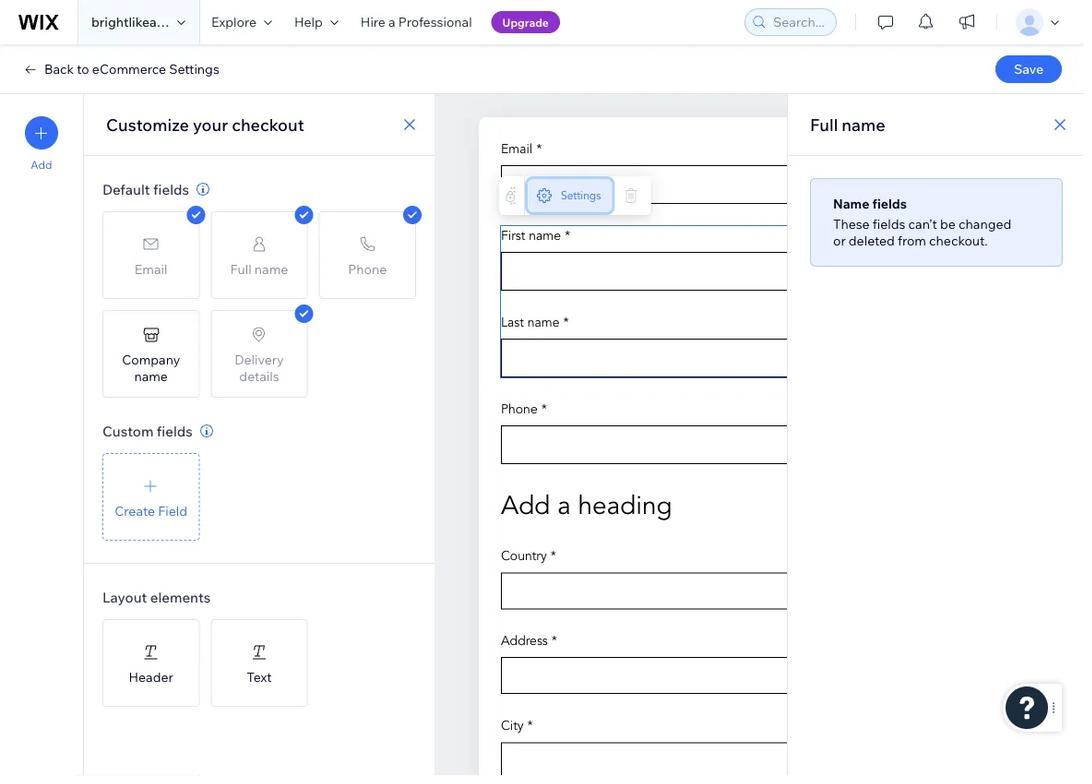 Task type: describe. For each thing, give the bounding box(es) containing it.
fields for default fields
[[153, 180, 189, 198]]

header
[[129, 669, 173, 685]]

company name
[[122, 351, 180, 384]]

or
[[834, 233, 846, 249]]

back to ecommerce settings button
[[22, 61, 220, 78]]

changed
[[959, 216, 1012, 232]]

back to ecommerce settings
[[44, 61, 220, 77]]

checkout
[[232, 114, 304, 135]]

default fields
[[102, 180, 189, 198]]

name for full name
[[842, 114, 886, 135]]

help
[[294, 14, 323, 30]]

back
[[44, 61, 74, 77]]

explore
[[211, 14, 257, 30]]

field
[[158, 503, 187, 519]]

add
[[31, 158, 52, 172]]

a
[[389, 14, 396, 30]]

be
[[941, 216, 956, 232]]

hire
[[361, 14, 386, 30]]

customize
[[106, 114, 189, 135]]

to
[[77, 61, 89, 77]]

professional
[[399, 14, 472, 30]]

full name
[[811, 114, 886, 135]]

deleted
[[849, 233, 895, 249]]

name fields these fields can't be changed or deleted from checkout.
[[834, 196, 1012, 249]]

elements
[[150, 589, 211, 606]]

create field
[[115, 503, 187, 519]]

layout
[[102, 589, 147, 606]]

checkout.
[[930, 233, 988, 249]]

customize your checkout
[[106, 114, 304, 135]]

layout elements
[[102, 589, 211, 606]]

company
[[122, 351, 180, 367]]



Task type: vqa. For each thing, say whether or not it's contained in the screenshot.
Business to the right
no



Task type: locate. For each thing, give the bounding box(es) containing it.
name down company
[[134, 368, 168, 384]]

custom
[[102, 422, 154, 440]]

help button
[[283, 0, 350, 44]]

fields up 'deleted'
[[873, 216, 906, 232]]

from
[[898, 233, 927, 249]]

default
[[102, 180, 150, 198]]

settings
[[169, 61, 220, 77], [561, 189, 601, 202]]

upgrade
[[503, 15, 549, 29]]

Search... field
[[768, 9, 831, 35]]

create field button
[[102, 453, 200, 541]]

full
[[811, 114, 839, 135]]

fields right name
[[873, 196, 907, 212]]

0 vertical spatial settings
[[169, 61, 220, 77]]

ecommerce
[[92, 61, 166, 77]]

brightlikeadiamond
[[91, 14, 211, 30]]

save button
[[996, 55, 1063, 83]]

your
[[193, 114, 228, 135]]

0 horizontal spatial name
[[134, 368, 168, 384]]

fields for custom fields
[[157, 422, 193, 440]]

name for company name
[[134, 368, 168, 384]]

can't
[[909, 216, 938, 232]]

hire a professional link
[[350, 0, 483, 44]]

fields for name fields these fields can't be changed or deleted from checkout.
[[873, 196, 907, 212]]

name
[[842, 114, 886, 135], [134, 368, 168, 384]]

fields
[[153, 180, 189, 198], [873, 196, 907, 212], [873, 216, 906, 232], [157, 422, 193, 440]]

1 horizontal spatial settings
[[561, 189, 601, 202]]

save
[[1014, 61, 1044, 77]]

name inside company name
[[134, 368, 168, 384]]

settings button
[[528, 179, 612, 212]]

1 vertical spatial name
[[134, 368, 168, 384]]

fields right custom
[[157, 422, 193, 440]]

these
[[834, 216, 870, 232]]

text
[[247, 669, 272, 685]]

hire a professional
[[361, 14, 472, 30]]

add button
[[25, 116, 58, 172]]

fields right default
[[153, 180, 189, 198]]

1 vertical spatial settings
[[561, 189, 601, 202]]

upgrade button
[[492, 11, 560, 33]]

custom fields
[[102, 422, 193, 440]]

1 horizontal spatial name
[[842, 114, 886, 135]]

name right full
[[842, 114, 886, 135]]

name
[[834, 196, 870, 212]]

create
[[115, 503, 155, 519]]

0 vertical spatial name
[[842, 114, 886, 135]]

0 horizontal spatial settings
[[169, 61, 220, 77]]



